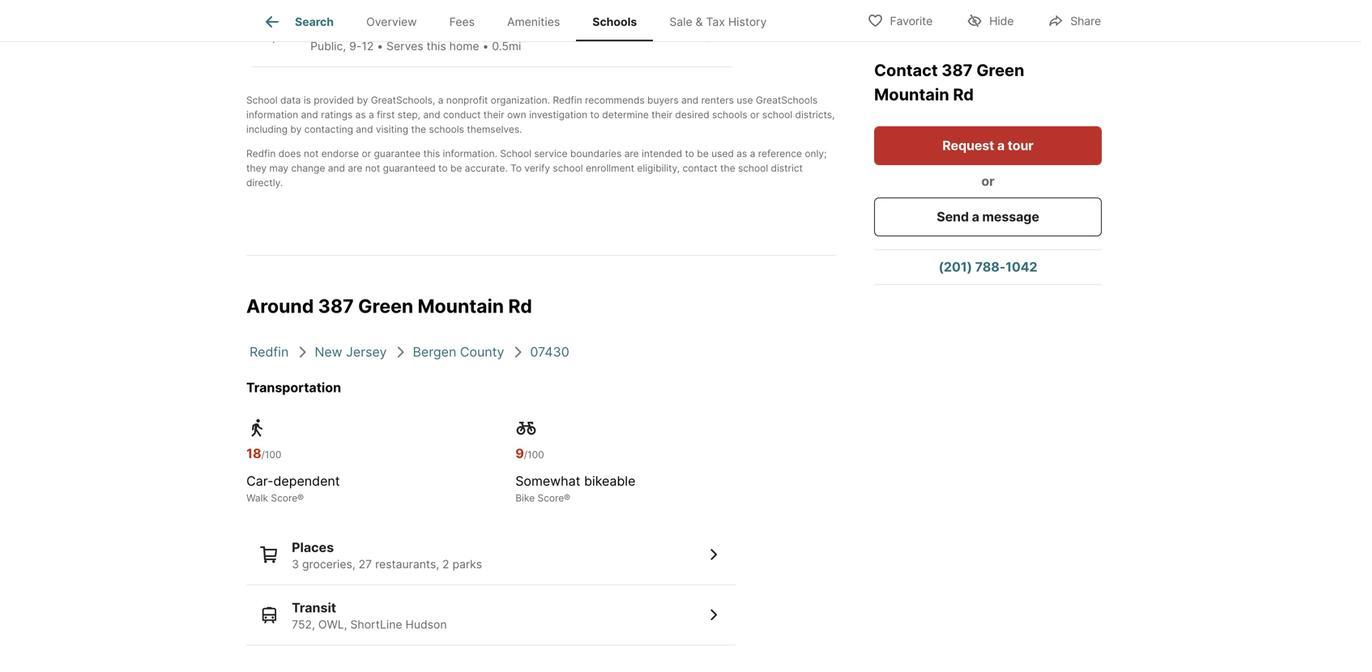Task type: vqa. For each thing, say whether or not it's contained in the screenshot.
districts,
yes



Task type: locate. For each thing, give the bounding box(es) containing it.
1 horizontal spatial not
[[365, 162, 380, 174]]

1 vertical spatial as
[[737, 148, 747, 160]]

and down is
[[301, 109, 318, 121]]

0 horizontal spatial greatschools
[[371, 94, 433, 106]]

mountain up bergen county
[[418, 295, 504, 318]]

a right 'send'
[[972, 209, 980, 225]]

1 vertical spatial are
[[348, 162, 362, 174]]

0 horizontal spatial be
[[450, 162, 462, 174]]

/100 inside 18 /100
[[261, 449, 282, 461]]

message
[[982, 209, 1039, 225]]

® down dependent
[[297, 492, 304, 504]]

jersey
[[346, 344, 387, 360]]

• left 0.5mi
[[483, 39, 489, 53]]

be up the contact
[[697, 148, 709, 160]]

and down endorse at the left of page
[[328, 162, 345, 174]]

to
[[590, 109, 600, 121], [685, 148, 694, 160], [438, 162, 448, 174]]

green
[[977, 60, 1025, 80], [358, 295, 413, 318]]

387 inside 387 green mountain rd
[[942, 60, 973, 80]]

their
[[484, 109, 505, 121], [652, 109, 673, 121]]

1 vertical spatial this
[[423, 148, 440, 160]]

/100 up 'somewhat' at the left of the page
[[524, 449, 544, 461]]

the down used
[[720, 162, 735, 174]]

1 vertical spatial or
[[362, 148, 371, 160]]

redfin inside , a nonprofit organization. redfin recommends buyers and renters use greatschools information and ratings as a
[[553, 94, 582, 106]]

guaranteed
[[383, 162, 436, 174]]

0 horizontal spatial rd
[[508, 295, 532, 318]]

bergen
[[413, 344, 456, 360]]

history
[[728, 15, 767, 29]]

green up jersey
[[358, 295, 413, 318]]

0 horizontal spatial score
[[271, 492, 297, 504]]

this inside mahwah high school public, 9-12 • serves this home • 0.5mi
[[427, 39, 446, 53]]

1 horizontal spatial be
[[697, 148, 709, 160]]

0 vertical spatial be
[[697, 148, 709, 160]]

or down use
[[750, 109, 760, 121]]

county
[[460, 344, 504, 360]]

2
[[442, 558, 449, 571]]

a inside button
[[972, 209, 980, 225]]

school
[[762, 109, 793, 121], [553, 162, 583, 174], [738, 162, 768, 174]]

contacting
[[304, 124, 353, 135]]

1 vertical spatial school
[[246, 94, 278, 106]]

1 vertical spatial 387
[[318, 295, 354, 318]]

1 horizontal spatial /100
[[524, 449, 544, 461]]

somewhat
[[516, 473, 581, 489]]

score for somewhat
[[538, 492, 564, 504]]

groceries,
[[302, 558, 356, 571]]

request a tour button
[[874, 126, 1102, 165]]

2 horizontal spatial to
[[685, 148, 694, 160]]

1 vertical spatial green
[[358, 295, 413, 318]]

are down endorse at the left of page
[[348, 162, 362, 174]]

not inside school service boundaries are intended to be used as a reference only; they may change and are not
[[365, 162, 380, 174]]

0 horizontal spatial 387
[[318, 295, 354, 318]]

car-
[[246, 473, 273, 489]]

visiting
[[376, 124, 408, 135]]

0 horizontal spatial the
[[411, 124, 426, 135]]

1 vertical spatial by
[[290, 124, 302, 135]]

or inside 'first step, and conduct their own investigation to determine their desired schools or school districts, including by contacting and visiting the schools themselves.'
[[750, 109, 760, 121]]

0 vertical spatial to
[[590, 109, 600, 121]]

2 vertical spatial or
[[982, 173, 995, 189]]

1 horizontal spatial green
[[977, 60, 1025, 80]]

0 vertical spatial green
[[977, 60, 1025, 80]]

1 horizontal spatial by
[[357, 94, 368, 106]]

to up the contact
[[685, 148, 694, 160]]

0 vertical spatial are
[[624, 148, 639, 160]]

redfin up the transportation
[[250, 344, 289, 360]]

9 /100
[[516, 446, 544, 462]]

0 horizontal spatial school
[[246, 94, 278, 106]]

somewhat bikeable bike score ®
[[516, 473, 636, 504]]

a for request
[[997, 138, 1005, 154]]

be inside 'guaranteed to be accurate. to verify school enrollment eligibility, contact the school district directly.'
[[450, 162, 462, 174]]

1 their from the left
[[484, 109, 505, 121]]

score for car-
[[271, 492, 297, 504]]

greatschools
[[371, 94, 433, 106], [756, 94, 818, 106]]

2 vertical spatial to
[[438, 162, 448, 174]]

greatschools up districts,
[[756, 94, 818, 106]]

0 horizontal spatial as
[[355, 109, 366, 121]]

public,
[[310, 39, 346, 53]]

school inside mahwah high school public, 9-12 • serves this home • 0.5mi
[[400, 21, 444, 37]]

by up does
[[290, 124, 302, 135]]

enrollment
[[586, 162, 634, 174]]

® inside somewhat bikeable bike score ®
[[564, 492, 571, 504]]

school inside 'first step, and conduct their own investigation to determine their desired schools or school districts, including by contacting and visiting the schools themselves.'
[[762, 109, 793, 121]]

send a message
[[937, 209, 1039, 225]]

0 vertical spatial this
[[427, 39, 446, 53]]

redfin up investigation
[[553, 94, 582, 106]]

to inside 'guaranteed to be accurate. to verify school enrollment eligibility, contact the school district directly.'
[[438, 162, 448, 174]]

redfin for redfin does not endorse or guarantee this information.
[[246, 148, 276, 160]]

2 vertical spatial school
[[500, 148, 532, 160]]

a left tour
[[997, 138, 1005, 154]]

1 horizontal spatial the
[[720, 162, 735, 174]]

school left districts,
[[762, 109, 793, 121]]

greatschools inside , a nonprofit organization. redfin recommends buyers and renters use greatschools information and ratings as a
[[756, 94, 818, 106]]

by
[[357, 94, 368, 106], [290, 124, 302, 135]]

to inside school service boundaries are intended to be used as a reference only; they may change and are not
[[685, 148, 694, 160]]

overview
[[366, 15, 417, 29]]

their down buyers
[[652, 109, 673, 121]]

• right 12
[[377, 39, 383, 53]]

sale
[[670, 15, 693, 29]]

0 vertical spatial rd
[[953, 85, 974, 105]]

1 vertical spatial redfin
[[246, 148, 276, 160]]

2 ® from the left
[[564, 492, 571, 504]]

1 vertical spatial schools
[[429, 124, 464, 135]]

fees tab
[[433, 2, 491, 41]]

1 horizontal spatial 387
[[942, 60, 973, 80]]

0 vertical spatial school
[[400, 21, 444, 37]]

0 vertical spatial or
[[750, 109, 760, 121]]

school up information
[[246, 94, 278, 106]]

schools down renters
[[712, 109, 748, 121]]

are up enrollment
[[624, 148, 639, 160]]

home
[[449, 39, 479, 53]]

rd inside 387 green mountain rd
[[953, 85, 974, 105]]

and down ','
[[423, 109, 441, 121]]

1 horizontal spatial •
[[483, 39, 489, 53]]

2 score from the left
[[538, 492, 564, 504]]

7 /10
[[265, 29, 292, 44]]

parks
[[453, 558, 482, 571]]

not up change on the top left of page
[[304, 148, 319, 160]]

1 score from the left
[[271, 492, 297, 504]]

mahwah
[[310, 21, 365, 37]]

0 vertical spatial mountain
[[874, 85, 949, 105]]

® inside car-dependent walk score ®
[[297, 492, 304, 504]]

the
[[411, 124, 426, 135], [720, 162, 735, 174]]

redfin up they
[[246, 148, 276, 160]]

school up "to"
[[500, 148, 532, 160]]

new
[[315, 344, 343, 360]]

score right walk
[[271, 492, 297, 504]]

verify
[[525, 162, 550, 174]]

not
[[304, 148, 319, 160], [365, 162, 380, 174]]

green down the hide
[[977, 60, 1025, 80]]

they
[[246, 162, 267, 174]]

0 horizontal spatial schools
[[429, 124, 464, 135]]

0 horizontal spatial are
[[348, 162, 362, 174]]

1 vertical spatial not
[[365, 162, 380, 174]]

buyers
[[648, 94, 679, 106]]

tab list
[[246, 0, 796, 41]]

be down "information."
[[450, 162, 462, 174]]

intended
[[642, 148, 682, 160]]

mountain down contact
[[874, 85, 949, 105]]

387 down hide button
[[942, 60, 973, 80]]

2 greatschools from the left
[[756, 94, 818, 106]]

schools down conduct
[[429, 124, 464, 135]]

themselves.
[[467, 124, 522, 135]]

0 vertical spatial 387
[[942, 60, 973, 80]]

0 vertical spatial schools
[[712, 109, 748, 121]]

score down 'somewhat' at the left of the page
[[538, 492, 564, 504]]

1 horizontal spatial as
[[737, 148, 747, 160]]

transit 752, owl, shortline hudson
[[292, 600, 447, 632]]

this left home
[[427, 39, 446, 53]]

1 greatschools from the left
[[371, 94, 433, 106]]

9-
[[349, 39, 362, 53]]

a right ','
[[438, 94, 444, 106]]

0 horizontal spatial •
[[377, 39, 383, 53]]

•
[[377, 39, 383, 53], [483, 39, 489, 53]]

0 horizontal spatial /100
[[261, 449, 282, 461]]

search link
[[263, 12, 334, 32]]

752,
[[292, 618, 315, 632]]

1 horizontal spatial mountain
[[874, 85, 949, 105]]

/100 for 18
[[261, 449, 282, 461]]

387 up new
[[318, 295, 354, 318]]

0 vertical spatial redfin
[[553, 94, 582, 106]]

, a nonprofit organization. redfin recommends buyers and renters use greatschools information and ratings as a
[[246, 94, 818, 121]]

1 horizontal spatial their
[[652, 109, 673, 121]]

2 horizontal spatial or
[[982, 173, 995, 189]]

2 /100 from the left
[[524, 449, 544, 461]]

fees
[[449, 15, 475, 29]]

1 horizontal spatial to
[[590, 109, 600, 121]]

is
[[304, 94, 311, 106]]

0 horizontal spatial by
[[290, 124, 302, 135]]

as right used
[[737, 148, 747, 160]]

® down 'somewhat' at the left of the page
[[564, 492, 571, 504]]

redfin
[[553, 94, 582, 106], [246, 148, 276, 160], [250, 344, 289, 360]]

a inside school service boundaries are intended to be used as a reference only; they may change and are not
[[750, 148, 756, 160]]

or
[[750, 109, 760, 121], [362, 148, 371, 160], [982, 173, 995, 189]]

(201) 788-1042
[[939, 259, 1038, 275]]

school inside school service boundaries are intended to be used as a reference only; they may change and are not
[[500, 148, 532, 160]]

07430
[[530, 344, 569, 360]]

school for school data is provided by greatschools
[[246, 94, 278, 106]]

1 /100 from the left
[[261, 449, 282, 461]]

restaurants,
[[375, 558, 439, 571]]

387 green mountain rd
[[874, 60, 1025, 105]]

1 horizontal spatial greatschools
[[756, 94, 818, 106]]

bergen county
[[413, 344, 504, 360]]

0 horizontal spatial green
[[358, 295, 413, 318]]

0 vertical spatial as
[[355, 109, 366, 121]]

to down "information."
[[438, 162, 448, 174]]

a left reference
[[750, 148, 756, 160]]

or right endorse at the left of page
[[362, 148, 371, 160]]

1 horizontal spatial ®
[[564, 492, 571, 504]]

0 horizontal spatial their
[[484, 109, 505, 121]]

mountain
[[874, 85, 949, 105], [418, 295, 504, 318]]

provided
[[314, 94, 354, 106]]

1 horizontal spatial are
[[624, 148, 639, 160]]

mountain inside 387 green mountain rd
[[874, 85, 949, 105]]

a for ,
[[438, 94, 444, 106]]

green inside 387 green mountain rd
[[977, 60, 1025, 80]]

recommends
[[585, 94, 645, 106]]

(201)
[[939, 259, 972, 275]]

this up guaranteed
[[423, 148, 440, 160]]

amenities tab
[[491, 2, 576, 41]]

contact
[[683, 162, 718, 174]]

1 horizontal spatial schools
[[712, 109, 748, 121]]

desired
[[675, 109, 710, 121]]

0 horizontal spatial to
[[438, 162, 448, 174]]

not down redfin does not endorse or guarantee this information.
[[365, 162, 380, 174]]

school
[[400, 21, 444, 37], [246, 94, 278, 106], [500, 148, 532, 160]]

0 vertical spatial not
[[304, 148, 319, 160]]

1 horizontal spatial score
[[538, 492, 564, 504]]

a
[[438, 94, 444, 106], [369, 109, 374, 121], [997, 138, 1005, 154], [750, 148, 756, 160], [972, 209, 980, 225]]

1 ® from the left
[[297, 492, 304, 504]]

score inside car-dependent walk score ®
[[271, 492, 297, 504]]

sale & tax history
[[670, 15, 767, 29]]

to down recommends
[[590, 109, 600, 121]]

0 horizontal spatial ®
[[297, 492, 304, 504]]

/100 inside 9 /100
[[524, 449, 544, 461]]

send a message button
[[874, 198, 1102, 237]]

bike
[[516, 492, 535, 504]]

1 vertical spatial be
[[450, 162, 462, 174]]

used
[[712, 148, 734, 160]]

0 vertical spatial by
[[357, 94, 368, 106]]

around
[[246, 295, 314, 318]]

amenities
[[507, 15, 560, 29]]

0 horizontal spatial mountain
[[418, 295, 504, 318]]

1 vertical spatial to
[[685, 148, 694, 160]]

1 horizontal spatial or
[[750, 109, 760, 121]]

request a tour
[[943, 138, 1034, 154]]

1 horizontal spatial rd
[[953, 85, 974, 105]]

as right ratings
[[355, 109, 366, 121]]

the inside 'first step, and conduct their own investigation to determine their desired schools or school districts, including by contacting and visiting the schools themselves.'
[[411, 124, 426, 135]]

1 horizontal spatial school
[[400, 21, 444, 37]]

rd up 07430 'link'
[[508, 295, 532, 318]]

school up serves
[[400, 21, 444, 37]]

2 horizontal spatial school
[[500, 148, 532, 160]]

/10
[[273, 29, 292, 44]]

the down step,
[[411, 124, 426, 135]]

as
[[355, 109, 366, 121], [737, 148, 747, 160]]

by right provided
[[357, 94, 368, 106]]

or down request a tour button
[[982, 173, 995, 189]]

a inside button
[[997, 138, 1005, 154]]

score
[[271, 492, 297, 504], [538, 492, 564, 504]]

rd up request
[[953, 85, 974, 105]]

their up themselves.
[[484, 109, 505, 121]]

® for car-
[[297, 492, 304, 504]]

greatschools up step,
[[371, 94, 433, 106]]

/100 up car-
[[261, 449, 282, 461]]

1 vertical spatial rd
[[508, 295, 532, 318]]

1 vertical spatial the
[[720, 162, 735, 174]]

to inside 'first step, and conduct their own investigation to determine their desired schools or school districts, including by contacting and visiting the schools themselves.'
[[590, 109, 600, 121]]

score inside somewhat bikeable bike score ®
[[538, 492, 564, 504]]

2 vertical spatial redfin
[[250, 344, 289, 360]]

/100 for 9
[[524, 449, 544, 461]]

0 vertical spatial the
[[411, 124, 426, 135]]



Task type: describe. For each thing, give the bounding box(es) containing it.
0.5mi
[[492, 39, 521, 53]]

transportation
[[246, 380, 341, 396]]

walk
[[246, 492, 268, 504]]

1 vertical spatial mountain
[[418, 295, 504, 318]]

school service boundaries are intended to be used as a reference only; they may change and are not
[[246, 148, 827, 174]]

information.
[[443, 148, 498, 160]]

may
[[269, 162, 289, 174]]

high
[[368, 21, 397, 37]]

12
[[362, 39, 374, 53]]

9
[[516, 446, 524, 462]]

first
[[377, 109, 395, 121]]

data
[[280, 94, 301, 106]]

does
[[278, 148, 301, 160]]

(201) 788-1042 button
[[874, 250, 1102, 284]]

send
[[937, 209, 969, 225]]

share
[[1071, 14, 1101, 28]]

a left the first
[[369, 109, 374, 121]]

sale & tax history tab
[[653, 2, 783, 41]]

redfin for redfin
[[250, 344, 289, 360]]

1042
[[1006, 259, 1038, 275]]

18
[[246, 446, 261, 462]]

0 horizontal spatial or
[[362, 148, 371, 160]]

tab list containing search
[[246, 0, 796, 41]]

as inside school service boundaries are intended to be used as a reference only; they may change and are not
[[737, 148, 747, 160]]

® for somewhat
[[564, 492, 571, 504]]

school for school service boundaries are intended to be used as a reference only; they may change and are not
[[500, 148, 532, 160]]

change
[[291, 162, 325, 174]]

to
[[511, 162, 522, 174]]

27
[[359, 558, 372, 571]]

district
[[771, 162, 803, 174]]

search
[[295, 15, 334, 29]]

investigation
[[529, 109, 588, 121]]

favorite
[[890, 14, 933, 28]]

3
[[292, 558, 299, 571]]

new jersey link
[[315, 344, 387, 360]]

organization.
[[491, 94, 550, 106]]

districts,
[[795, 109, 835, 121]]

directly.
[[246, 177, 283, 189]]

2 their from the left
[[652, 109, 673, 121]]

dependent
[[273, 473, 340, 489]]

school down reference
[[738, 162, 768, 174]]

mahwah high school public, 9-12 • serves this home • 0.5mi
[[310, 21, 521, 53]]

redfin link
[[250, 344, 289, 360]]

bergen county link
[[413, 344, 504, 360]]

and inside school service boundaries are intended to be used as a reference only; they may change and are not
[[328, 162, 345, 174]]

redfin does not endorse or guarantee this information.
[[246, 148, 498, 160]]

hide button
[[953, 4, 1028, 37]]

contact
[[874, 60, 942, 80]]

accurate.
[[465, 162, 508, 174]]

service
[[534, 148, 568, 160]]

by inside 'first step, and conduct their own investigation to determine their desired schools or school districts, including by contacting and visiting the schools themselves.'
[[290, 124, 302, 135]]

eligibility,
[[637, 162, 680, 174]]

and up desired
[[682, 94, 699, 106]]

bikeable
[[584, 473, 636, 489]]

(201) 788-1042 link
[[874, 250, 1102, 284]]

use
[[737, 94, 753, 106]]

endorse
[[322, 148, 359, 160]]

favorite button
[[854, 4, 947, 37]]

ratings
[[321, 109, 353, 121]]

as inside , a nonprofit organization. redfin recommends buyers and renters use greatschools information and ratings as a
[[355, 109, 366, 121]]

share button
[[1034, 4, 1115, 37]]

2 • from the left
[[483, 39, 489, 53]]

car-dependent walk score ®
[[246, 473, 340, 504]]

determine
[[602, 109, 649, 121]]

reference
[[758, 148, 802, 160]]

7
[[265, 29, 273, 44]]

new jersey
[[315, 344, 387, 360]]

shortline
[[350, 618, 402, 632]]

guaranteed to be accurate. to verify school enrollment eligibility, contact the school district directly.
[[246, 162, 803, 189]]

serves
[[387, 39, 423, 53]]

places
[[292, 540, 334, 556]]

the inside 'guaranteed to be accurate. to verify school enrollment eligibility, contact the school district directly.'
[[720, 162, 735, 174]]

0 horizontal spatial not
[[304, 148, 319, 160]]

and up redfin does not endorse or guarantee this information.
[[356, 124, 373, 135]]

guarantee
[[374, 148, 421, 160]]

schools tab
[[576, 2, 653, 41]]

788-
[[975, 259, 1006, 275]]

nonprofit
[[446, 94, 488, 106]]

&
[[696, 15, 703, 29]]

school down the service
[[553, 162, 583, 174]]

request
[[943, 138, 995, 154]]

overview tab
[[350, 2, 433, 41]]

a for send
[[972, 209, 980, 225]]

,
[[433, 94, 435, 106]]

07430 link
[[530, 344, 569, 360]]

1 • from the left
[[377, 39, 383, 53]]

be inside school service boundaries are intended to be used as a reference only; they may change and are not
[[697, 148, 709, 160]]

tax
[[706, 15, 725, 29]]



